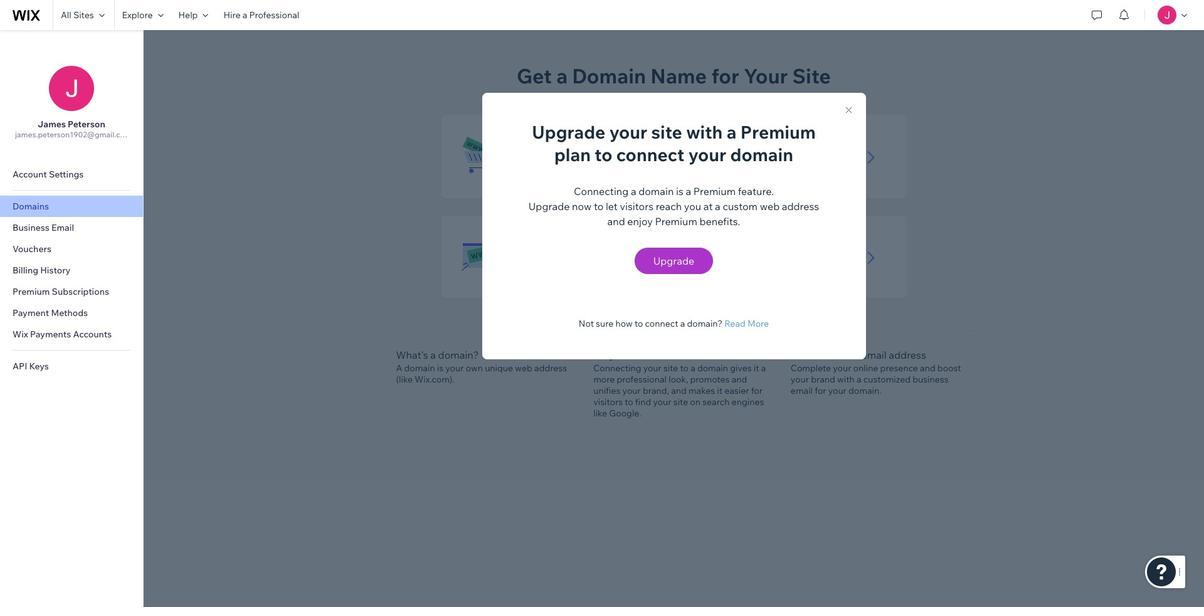 Task type: describe. For each thing, give the bounding box(es) containing it.
subscriptions
[[52, 286, 109, 297]]

business email
[[13, 222, 74, 233]]

settings
[[49, 169, 84, 180]]

business
[[13, 222, 49, 233]]

api
[[13, 361, 27, 372]]

api keys link
[[0, 356, 143, 377]]

account settings link
[[0, 164, 143, 185]]

premium subscriptions
[[13, 286, 109, 297]]

professional
[[249, 9, 299, 21]]

help
[[179, 9, 198, 21]]

vouchers link
[[0, 238, 143, 260]]

domains link
[[0, 196, 143, 217]]

premium
[[13, 286, 50, 297]]

email
[[51, 222, 74, 233]]

payments
[[30, 329, 71, 340]]

billing history link
[[0, 260, 143, 281]]

accounts
[[73, 329, 112, 340]]

all sites
[[61, 9, 94, 21]]

explore
[[122, 9, 153, 21]]

payment
[[13, 308, 49, 319]]

all
[[61, 9, 71, 21]]

james peterson james.peterson1902@gmail.com
[[15, 119, 131, 139]]

keys
[[29, 361, 49, 372]]

business email link
[[0, 217, 143, 238]]

account
[[13, 169, 47, 180]]

hire
[[224, 9, 241, 21]]

premium subscriptions link
[[0, 281, 143, 302]]

wix
[[13, 329, 28, 340]]

billing history
[[13, 265, 71, 276]]

sidebar element
[[0, 30, 144, 608]]



Task type: locate. For each thing, give the bounding box(es) containing it.
a
[[243, 9, 247, 21]]

methods
[[51, 308, 88, 319]]

help button
[[171, 0, 216, 30]]

history
[[40, 265, 71, 276]]

billing
[[13, 265, 38, 276]]

james.peterson1902@gmail.com
[[15, 130, 131, 139]]

wix payments accounts link
[[0, 324, 143, 345]]

hire a professional
[[224, 9, 299, 21]]

vouchers
[[13, 244, 51, 255]]

peterson
[[68, 119, 105, 130]]

account settings
[[13, 169, 84, 180]]

api keys
[[13, 361, 49, 372]]

payment methods
[[13, 308, 88, 319]]

sites
[[73, 9, 94, 21]]

domains
[[13, 201, 49, 212]]

hire a professional link
[[216, 0, 307, 30]]

wix payments accounts
[[13, 329, 112, 340]]

payment methods link
[[0, 302, 143, 324]]

james
[[38, 119, 66, 130]]



Task type: vqa. For each thing, say whether or not it's contained in the screenshot.
Payment Methods link
yes



